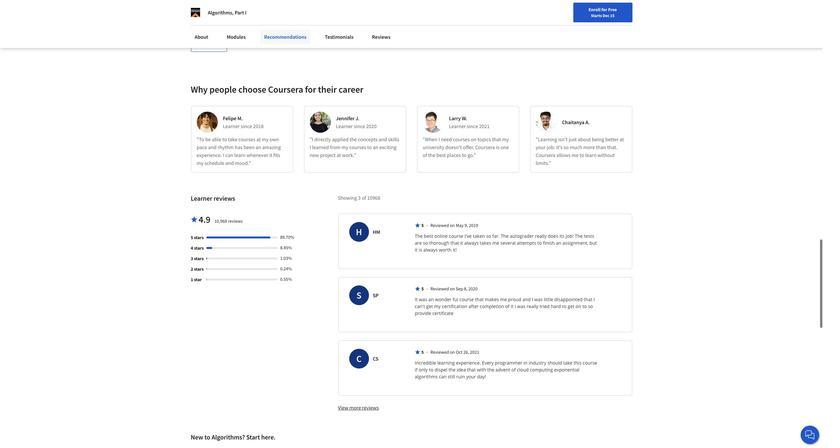 Task type: describe. For each thing, give the bounding box(es) containing it.
programmer
[[495, 360, 522, 366]]

coursera inside "when i need courses on topics that my university doesn't offer, coursera is one of the best places to go."
[[475, 144, 495, 150]]

why
[[191, 83, 208, 95]]

online
[[434, 233, 448, 239]]

find
[[622, 8, 630, 13]]

view more reviews link
[[338, 404, 379, 411]]

incredible learning experience. every programmer in industry should take this course if only to dispel the idea that with the advent of cloud computing exponential algorithms can still ruin your day!
[[415, 360, 598, 380]]

job:
[[547, 144, 555, 150]]

2020 for reviewed on sep 8, 2020
[[468, 286, 478, 292]]

that right disappointed
[[584, 296, 593, 303]]

that up after
[[475, 296, 484, 303]]

their
[[318, 83, 337, 95]]

8.45%
[[280, 245, 292, 251]]

learner for larry
[[449, 123, 466, 129]]

being
[[592, 136, 604, 143]]

job!
[[566, 233, 574, 239]]

stars for 5 stars
[[194, 235, 204, 240]]

learner up 4.9
[[191, 194, 212, 202]]

without
[[598, 152, 615, 158]]

reviewed for c
[[430, 349, 449, 355]]

provide
[[415, 310, 431, 316]]

wonder
[[435, 296, 452, 303]]

offer,
[[463, 144, 474, 150]]

that inside 'the best online course i've taken so far. the autograder really does its job! the tests are so thorough that it always takes me several attempts to finish an assignment, but it is always worth it!'
[[451, 240, 459, 246]]

1 horizontal spatial was
[[517, 303, 526, 309]]

new to algorithms? start here.
[[191, 433, 276, 441]]

really inside 'the best online course i've taken so far. the autograder really does its job! the tests are so thorough that it always takes me several attempts to finish an assignment, but it is always worth it!'
[[535, 233, 547, 239]]

learn for more
[[585, 152, 597, 158]]

at for better
[[620, 136, 624, 143]]

after
[[469, 303, 479, 309]]

my inside '"i directly applied the concepts and skills i learned from my courses to an exciting new project at work."'
[[342, 144, 348, 150]]

chat with us image
[[805, 430, 815, 440]]

and inside it was an wonder ful course that makes me proud and i was little disappointed that i can't get my certification after completion of it i was really tried hard to get on to so provide certificate
[[523, 296, 531, 303]]

1 vertical spatial engineering
[[197, 2, 224, 8]]

an inside the "to be able to take courses at my own pace and rhythm has been an amazing experience. i can learn whenever it fits my schedule and mood."
[[256, 144, 261, 150]]

10968
[[367, 194, 380, 201]]

to inside '"i directly applied the concepts and skills i learned from my courses to an exciting new project at work."'
[[367, 144, 372, 150]]

testimonials
[[325, 34, 354, 40]]

stars for 3 stars
[[194, 256, 204, 261]]

should
[[548, 360, 562, 366]]

testimonials link
[[321, 30, 358, 44]]

3 degree from the left
[[421, 24, 435, 30]]

part
[[235, 9, 244, 16]]

my inside "when i need courses on topics that my university doesn't offer, coursera is one of the best places to go."
[[502, 136, 509, 143]]

disappointed
[[555, 296, 583, 303]]

of inside "when i need courses on topics that my university doesn't offer, coursera is one of the best places to go."
[[423, 152, 427, 158]]

schedule
[[205, 160, 224, 166]]

concepts
[[358, 136, 378, 143]]

1 the from the left
[[415, 233, 423, 239]]

it was an wonder ful course that makes me proud and i was little disappointed that i can't get my certification after completion of it i was really tried hard to get on to so provide certificate
[[415, 296, 596, 316]]

can inside incredible learning experience. every programmer in industry should take this course if only to dispel the idea that with the advent of cloud computing exponential algorithms can still ruin your day!
[[439, 374, 447, 380]]

learn for has
[[234, 152, 246, 158]]

on inside it was an wonder ful course that makes me proud and i was little disappointed that i can't get my certification after completion of it i was really tried hard to get on to so provide certificate
[[576, 303, 581, 309]]

about
[[195, 34, 208, 40]]

i've
[[465, 233, 472, 239]]

skills
[[388, 136, 399, 143]]

day!
[[477, 374, 486, 380]]

jennifer
[[336, 115, 355, 121]]

i inside '"i directly applied the concepts and skills i learned from my courses to an exciting new project at work."'
[[310, 144, 311, 150]]

taken
[[473, 233, 485, 239]]

project
[[320, 152, 336, 158]]

may
[[456, 222, 464, 228]]

4
[[191, 245, 193, 251]]

are
[[415, 240, 422, 246]]

makes
[[485, 296, 499, 303]]

it inside the "to be able to take courses at my own pace and rhythm has been an amazing experience. i can learn whenever it fits my schedule and mood."
[[269, 152, 272, 158]]

dec
[[603, 13, 610, 18]]

advent
[[496, 367, 510, 373]]

2 get from the left
[[568, 303, 575, 309]]

modules link
[[223, 30, 250, 44]]

choose
[[238, 83, 266, 95]]

on for c
[[450, 349, 455, 355]]

2021 for reviewed on oct 26, 2021
[[470, 349, 479, 355]]

to inside incredible learning experience. every programmer in industry should take this course if only to dispel the idea that with the advent of cloud computing exponential algorithms can still ruin your day!
[[429, 367, 434, 373]]

can inside the "to be able to take courses at my own pace and rhythm has been an amazing experience. i can learn whenever it fits my schedule and mood."
[[225, 152, 233, 158]]

your inside incredible learning experience. every programmer in industry should take this course if only to dispel the idea that with the advent of cloud computing exponential algorithms can still ruin your day!
[[466, 374, 476, 380]]

reviewed for h
[[430, 222, 449, 228]]

my left schedule
[[197, 160, 204, 166]]

oct
[[456, 349, 463, 355]]

more inside '"learning isn't just about being better at your job: it's so much more than that. coursera allows me to learn without limits."'
[[583, 144, 595, 150]]

exponential
[[554, 367, 580, 373]]

and down able
[[208, 144, 217, 150]]

"when i need courses on topics that my university doesn't offer, coursera is one of the best places to go."
[[423, 136, 509, 158]]

enroll for free starts dec 15
[[589, 7, 617, 18]]

since for j.
[[354, 123, 365, 129]]

places
[[447, 152, 461, 158]]

find your new career link
[[618, 7, 666, 15]]

recommendations
[[264, 34, 307, 40]]

0 horizontal spatial was
[[419, 296, 427, 303]]

2021 for larry w. learner since 2021
[[479, 123, 490, 129]]

chaitanya
[[562, 119, 585, 125]]

more inside button
[[211, 43, 222, 49]]

modules
[[227, 34, 246, 40]]

2019
[[469, 222, 478, 228]]

4 degree from the left
[[534, 24, 547, 30]]

limits."
[[536, 160, 551, 166]]

so inside it was an wonder ful course that makes me proud and i was little disappointed that i can't get my certification after completion of it i was really tried hard to get on to so provide certificate
[[588, 303, 593, 309]]

amazing
[[262, 144, 281, 150]]

0 horizontal spatial always
[[423, 247, 438, 253]]

if
[[415, 367, 418, 373]]

reviews for 10,968 reviews
[[228, 218, 243, 224]]

10,968 reviews
[[214, 218, 243, 224]]

course inside incredible learning experience. every programmer in industry should take this course if only to dispel the idea that with the advent of cloud computing exponential algorithms can still ruin your day!
[[583, 360, 597, 366]]

5 for s
[[421, 286, 424, 292]]

master of engineering in computer engineering
[[197, 0, 274, 8]]

0.55%
[[280, 276, 292, 282]]

algorithms?
[[212, 433, 245, 441]]

5 up 4
[[191, 235, 193, 240]]

stars for 2 stars
[[194, 266, 204, 272]]

the down every
[[487, 367, 494, 373]]

s
[[357, 289, 362, 301]]

at for courses
[[256, 136, 261, 143]]

view more reviews
[[338, 404, 379, 411]]

on for h
[[450, 222, 455, 228]]

since for m.
[[241, 123, 252, 129]]

"learning isn't just about being better at your job: it's so much more than that. coursera allows me to learn without limits."
[[536, 136, 624, 166]]

5 for c
[[421, 349, 424, 355]]

exciting
[[379, 144, 397, 150]]

attempts
[[517, 240, 536, 246]]

26,
[[464, 349, 469, 355]]

2 degree from the left
[[309, 24, 323, 30]]

learner for jennifer
[[336, 123, 353, 129]]

that inside incredible learning experience. every programmer in industry should take this course if only to dispel the idea that with the advent of cloud computing exponential algorithms can still ruin your day!
[[467, 367, 476, 373]]

i inside the "to be able to take courses at my own pace and rhythm has been an amazing experience. i can learn whenever it fits my schedule and mood."
[[223, 152, 224, 158]]

0 vertical spatial coursera
[[268, 83, 303, 95]]

people
[[210, 83, 237, 95]]

to inside the "to be able to take courses at my own pace and rhythm has been an amazing experience. i can learn whenever it fits my schedule and mood."
[[222, 136, 227, 143]]

to inside '"learning isn't just about being better at your job: it's so much more than that. coursera allows me to learn without limits."'
[[580, 152, 584, 158]]

the inside "when i need courses on topics that my university doesn't offer, coursera is one of the best places to go."
[[428, 152, 435, 158]]

"to
[[197, 136, 204, 143]]

reviews for learner reviews
[[214, 194, 235, 202]]

every
[[482, 360, 494, 366]]

i right part
[[245, 9, 247, 16]]

1 horizontal spatial always
[[464, 240, 479, 246]]

why people choose coursera for their career
[[191, 83, 364, 95]]

me inside it was an wonder ful course that makes me proud and i was little disappointed that i can't get my certification after completion of it i was really tried hard to get on to so provide certificate
[[500, 296, 507, 303]]

2 the from the left
[[501, 233, 509, 239]]

free
[[608, 7, 617, 12]]

a.
[[586, 119, 590, 125]]

proud
[[508, 296, 521, 303]]

algorithms
[[415, 374, 438, 380]]

2 horizontal spatial was
[[534, 296, 543, 303]]

show
[[196, 43, 207, 49]]

pace
[[197, 144, 207, 150]]

tried
[[540, 303, 550, 309]]

is inside 'the best online course i've taken so far. the autograder really does its job! the tests are so thorough that it always takes me several attempts to finish an assignment, but it is always worth it!'
[[419, 247, 422, 253]]

2 vertical spatial more
[[349, 404, 361, 411]]

and inside '"i directly applied the concepts and skills i learned from my courses to an exciting new project at work."'
[[379, 136, 387, 143]]

showing
[[338, 194, 357, 201]]

showing 3 of 10968
[[338, 194, 380, 201]]

experience. inside incredible learning experience. every programmer in industry should take this course if only to dispel the idea that with the advent of cloud computing exponential algorithms can still ruin your day!
[[456, 360, 481, 366]]

isn't
[[558, 136, 568, 143]]

career
[[650, 8, 663, 13]]

reviews
[[372, 34, 391, 40]]

since for w.
[[467, 123, 478, 129]]

jennifer j. learner since 2020
[[336, 115, 377, 129]]

the up still
[[449, 367, 456, 373]]

of inside incredible learning experience. every programmer in industry should take this course if only to dispel the idea that with the advent of cloud computing exponential algorithms can still ruin your day!
[[512, 367, 516, 373]]

1 degree from the left
[[197, 24, 210, 30]]

best inside "when i need courses on topics that my university doesn't offer, coursera is one of the best places to go."
[[437, 152, 446, 158]]



Task type: vqa. For each thing, say whether or not it's contained in the screenshot.
marketing,
no



Task type: locate. For each thing, give the bounding box(es) containing it.
is down are
[[419, 247, 422, 253]]

0 vertical spatial reviewed
[[430, 222, 449, 228]]

2 vertical spatial coursera
[[536, 152, 556, 158]]

the right the applied
[[350, 136, 357, 143]]

at inside the "to be able to take courses at my own pace and rhythm has been an amazing experience. i can learn whenever it fits my schedule and mood."
[[256, 136, 261, 143]]

5 up are
[[421, 222, 424, 228]]

your inside '"learning isn't just about being better at your job: it's so much more than that. coursera allows me to learn without limits."'
[[536, 144, 546, 150]]

0 vertical spatial reviews
[[214, 194, 235, 202]]

my inside it was an wonder ful course that makes me proud and i was little disappointed that i can't get my certification after completion of it i was really tried hard to get on to so provide certificate
[[434, 303, 441, 309]]

was up tried
[[534, 296, 543, 303]]

learner down "felipe"
[[223, 123, 240, 129]]

1 horizontal spatial more
[[349, 404, 361, 411]]

an left wonder
[[429, 296, 434, 303]]

1 horizontal spatial coursera
[[475, 144, 495, 150]]

2 horizontal spatial at
[[620, 136, 624, 143]]

1 vertical spatial me
[[492, 240, 499, 246]]

been
[[244, 144, 255, 150]]

0 vertical spatial engineering
[[218, 0, 245, 1]]

allows
[[557, 152, 571, 158]]

than
[[596, 144, 606, 150]]

really inside it was an wonder ful course that makes me proud and i was little disappointed that i can't get my certification after completion of it i was really tried hard to get on to so provide certificate
[[527, 303, 539, 309]]

1 vertical spatial more
[[583, 144, 595, 150]]

1 vertical spatial reviewed
[[430, 286, 449, 292]]

i down rhythm
[[223, 152, 224, 158]]

"learning
[[536, 136, 557, 143]]

10,968
[[214, 218, 227, 224]]

2020 right "8,"
[[468, 286, 478, 292]]

5 up can't on the right bottom
[[421, 286, 424, 292]]

mood."
[[235, 160, 251, 166]]

0 horizontal spatial courses
[[239, 136, 255, 143]]

an
[[256, 144, 261, 150], [373, 144, 378, 150], [556, 240, 561, 246], [429, 296, 434, 303]]

4.9
[[199, 213, 211, 225]]

1 horizontal spatial is
[[496, 144, 500, 150]]

1 get from the left
[[426, 303, 433, 309]]

learn inside the "to be able to take courses at my own pace and rhythm has been an amazing experience. i can learn whenever it fits my schedule and mood."
[[234, 152, 246, 158]]

computing
[[530, 367, 553, 373]]

stars for 4 stars
[[194, 245, 204, 251]]

does
[[548, 233, 558, 239]]

1 horizontal spatial courses
[[349, 144, 366, 150]]

learning
[[437, 360, 455, 366]]

i inside "when i need courses on topics that my university doesn't offer, coursera is one of the best places to go."
[[439, 136, 440, 143]]

cloud
[[517, 367, 529, 373]]

learn down 'has'
[[234, 152, 246, 158]]

its
[[560, 233, 565, 239]]

0 vertical spatial can
[[225, 152, 233, 158]]

2
[[191, 266, 193, 272]]

it down are
[[415, 247, 418, 253]]

"i directly applied the concepts and skills i learned from my courses to an exciting new project at work."
[[310, 136, 399, 158]]

it inside it was an wonder ful course that makes me proud and i was little disappointed that i can't get my certification after completion of it i was really tried hard to get on to so provide certificate
[[511, 303, 514, 309]]

of down proud
[[505, 303, 510, 309]]

it down proud
[[511, 303, 514, 309]]

15
[[610, 13, 615, 18]]

0 vertical spatial really
[[535, 233, 547, 239]]

0 horizontal spatial the
[[415, 233, 423, 239]]

since down m. at left
[[241, 123, 252, 129]]

1 stars from the top
[[194, 235, 204, 240]]

course
[[449, 233, 463, 239], [460, 296, 474, 303], [583, 360, 597, 366]]

princeton university image
[[191, 8, 200, 17]]

collection element
[[187, 0, 636, 62]]

2021 right 26,
[[470, 349, 479, 355]]

2020 for jennifer j. learner since 2020
[[366, 123, 377, 129]]

engineering down master
[[197, 2, 224, 8]]

1 vertical spatial course
[[460, 296, 474, 303]]

1 vertical spatial is
[[419, 247, 422, 253]]

of left 10968 in the top left of the page
[[362, 194, 366, 201]]

5 for h
[[421, 222, 424, 228]]

experience. up idea on the right bottom of page
[[456, 360, 481, 366]]

0 vertical spatial 3
[[358, 194, 361, 201]]

for inside enroll for free starts dec 15
[[602, 7, 607, 12]]

was down proud
[[517, 303, 526, 309]]

0 horizontal spatial 3
[[191, 256, 193, 261]]

me inside 'the best online course i've taken so far. the autograder really does its job! the tests are so thorough that it always takes me several attempts to finish an assignment, but it is always worth it!'
[[492, 240, 499, 246]]

in up cloud
[[524, 360, 528, 366]]

1 horizontal spatial take
[[563, 360, 573, 366]]

own
[[270, 136, 279, 143]]

tests
[[584, 233, 594, 239]]

for up dec
[[602, 7, 607, 12]]

2021
[[479, 123, 490, 129], [470, 349, 479, 355]]

learner
[[223, 123, 240, 129], [336, 123, 353, 129], [449, 123, 466, 129], [191, 194, 212, 202]]

3 reviewed from the top
[[430, 349, 449, 355]]

since inside felipe m. learner since 2018
[[241, 123, 252, 129]]

2021 inside larry w. learner since 2021
[[479, 123, 490, 129]]

start
[[246, 433, 260, 441]]

best down university
[[437, 152, 446, 158]]

0 vertical spatial more
[[211, 43, 222, 49]]

2020 inside jennifer j. learner since 2020
[[366, 123, 377, 129]]

since down j.
[[354, 123, 365, 129]]

stars up 2 stars
[[194, 256, 204, 261]]

learn down than
[[585, 152, 597, 158]]

is inside "when i need courses on topics that my university doesn't offer, coursera is one of the best places to go."
[[496, 144, 500, 150]]

None search field
[[94, 4, 251, 17]]

coursera
[[268, 83, 303, 95], [475, 144, 495, 150], [536, 152, 556, 158]]

me down "far."
[[492, 240, 499, 246]]

1 reviewed from the top
[[430, 222, 449, 228]]

2 horizontal spatial the
[[575, 233, 583, 239]]

0 horizontal spatial 2020
[[366, 123, 377, 129]]

learner for felipe
[[223, 123, 240, 129]]

2 horizontal spatial courses
[[453, 136, 470, 143]]

reviews right 10,968
[[228, 218, 243, 224]]

can down rhythm
[[225, 152, 233, 158]]

0 vertical spatial take
[[228, 136, 237, 143]]

it
[[415, 296, 418, 303]]

me left proud
[[500, 296, 507, 303]]

2 vertical spatial reviews
[[362, 404, 379, 411]]

of down university
[[423, 152, 427, 158]]

i down proud
[[515, 303, 516, 309]]

the inside '"i directly applied the concepts and skills i learned from my courses to an exciting new project at work."'
[[350, 136, 357, 143]]

0 horizontal spatial your
[[466, 374, 476, 380]]

really left tried
[[527, 303, 539, 309]]

in inside 'master of engineering in computer engineering'
[[246, 0, 250, 1]]

and left mood."
[[225, 160, 234, 166]]

one
[[501, 144, 509, 150]]

learn inside '"learning isn't just about being better at your job: it's so much more than that. coursera allows me to learn without limits."'
[[585, 152, 597, 158]]

felipe
[[223, 115, 236, 121]]

incredible
[[415, 360, 436, 366]]

1 vertical spatial really
[[527, 303, 539, 309]]

your down ""learning"
[[536, 144, 546, 150]]

1 horizontal spatial can
[[439, 374, 447, 380]]

0 horizontal spatial is
[[419, 247, 422, 253]]

2021 up topics
[[479, 123, 490, 129]]

an inside it was an wonder ful course that makes me proud and i was little disappointed that i can't get my certification after completion of it i was really tried hard to get on to so provide certificate
[[429, 296, 434, 303]]

1 vertical spatial your
[[536, 144, 546, 150]]

2 vertical spatial your
[[466, 374, 476, 380]]

show 8 more
[[196, 43, 222, 49]]

2 vertical spatial course
[[583, 360, 597, 366]]

"to be able to take courses at my own pace and rhythm has been an amazing experience. i can learn whenever it fits my schedule and mood."
[[197, 136, 281, 166]]

more down about
[[583, 144, 595, 150]]

take up 'has'
[[228, 136, 237, 143]]

reviewed on may 9, 2019
[[430, 222, 478, 228]]

able
[[212, 136, 221, 143]]

that up the one
[[492, 136, 501, 143]]

ruin
[[456, 374, 465, 380]]

course inside 'the best online course i've taken so far. the autograder really does its job! the tests are so thorough that it always takes me several attempts to finish an assignment, but it is always worth it!'
[[449, 233, 463, 239]]

only
[[419, 367, 428, 373]]

1 horizontal spatial at
[[337, 152, 341, 158]]

on inside "when i need courses on topics that my university doesn't offer, coursera is one of the best places to go."
[[471, 136, 477, 143]]

and right proud
[[523, 296, 531, 303]]

at inside '"i directly applied the concepts and skills i learned from my courses to an exciting new project at work."'
[[337, 152, 341, 158]]

courses inside "when i need courses on topics that my university doesn't offer, coursera is one of the best places to go."
[[453, 136, 470, 143]]

more right 8
[[211, 43, 222, 49]]

take inside incredible learning experience. every programmer in industry should take this course if only to dispel the idea that with the advent of cloud computing exponential algorithms can still ruin your day!
[[563, 360, 573, 366]]

has
[[235, 144, 243, 150]]

1
[[191, 277, 193, 283]]

0 horizontal spatial more
[[211, 43, 222, 49]]

recommendations link
[[260, 30, 311, 44]]

2 horizontal spatial coursera
[[536, 152, 556, 158]]

learner inside larry w. learner since 2021
[[449, 123, 466, 129]]

0 vertical spatial your
[[631, 8, 640, 13]]

it left fits
[[269, 152, 272, 158]]

your right ruin
[[466, 374, 476, 380]]

1 horizontal spatial 2020
[[468, 286, 478, 292]]

on up the offer,
[[471, 136, 477, 143]]

reviewed
[[430, 222, 449, 228], [430, 286, 449, 292], [430, 349, 449, 355]]

0 horizontal spatial get
[[426, 303, 433, 309]]

rhythm
[[218, 144, 234, 150]]

stars right 2
[[194, 266, 204, 272]]

2 stars from the top
[[194, 245, 204, 251]]

3 stars from the top
[[194, 256, 204, 261]]

1 horizontal spatial 3
[[358, 194, 361, 201]]

on left oct
[[450, 349, 455, 355]]

2 horizontal spatial more
[[583, 144, 595, 150]]

much
[[570, 144, 582, 150]]

since inside jennifer j. learner since 2020
[[354, 123, 365, 129]]

really up finish
[[535, 233, 547, 239]]

1 vertical spatial 3
[[191, 256, 193, 261]]

0 horizontal spatial can
[[225, 152, 233, 158]]

3 up 2
[[191, 256, 193, 261]]

starts
[[591, 13, 602, 18]]

reviews link
[[368, 30, 395, 44]]

stars
[[194, 235, 204, 240], [194, 245, 204, 251], [194, 256, 204, 261], [194, 266, 204, 272]]

2 stars
[[191, 266, 204, 272]]

1 horizontal spatial me
[[500, 296, 507, 303]]

the
[[415, 233, 423, 239], [501, 233, 509, 239], [575, 233, 583, 239]]

0 vertical spatial me
[[572, 152, 579, 158]]

of down programmer
[[512, 367, 516, 373]]

an down its
[[556, 240, 561, 246]]

1 vertical spatial 2020
[[468, 286, 478, 292]]

work."
[[342, 152, 356, 158]]

cs
[[373, 355, 379, 362]]

4 stars from the top
[[194, 266, 204, 272]]

1 vertical spatial experience.
[[456, 360, 481, 366]]

course inside it was an wonder ful course that makes me proud and i was little disappointed that i can't get my certification after completion of it i was really tried hard to get on to so provide certificate
[[460, 296, 474, 303]]

2020 up concepts
[[366, 123, 377, 129]]

2 vertical spatial reviewed
[[430, 349, 449, 355]]

the up assignment,
[[575, 233, 583, 239]]

an inside '"i directly applied the concepts and skills i learned from my courses to an exciting new project at work."'
[[373, 144, 378, 150]]

the up several
[[501, 233, 509, 239]]

my up the one
[[502, 136, 509, 143]]

the
[[350, 136, 357, 143], [428, 152, 435, 158], [449, 367, 456, 373], [487, 367, 494, 373]]

new left algorithms?
[[191, 433, 203, 441]]

topics
[[478, 136, 491, 143]]

experience. up schedule
[[197, 152, 222, 158]]

so
[[564, 144, 569, 150], [486, 233, 491, 239], [423, 240, 428, 246], [588, 303, 593, 309]]

in
[[246, 0, 250, 1], [524, 360, 528, 366]]

experience. inside the "to be able to take courses at my own pace and rhythm has been an amazing experience. i can learn whenever it fits my schedule and mood."
[[197, 152, 222, 158]]

1 vertical spatial in
[[524, 360, 528, 366]]

on down disappointed
[[576, 303, 581, 309]]

takes
[[480, 240, 491, 246]]

5 up the incredible
[[421, 349, 424, 355]]

0 horizontal spatial experience.
[[197, 152, 222, 158]]

0 vertical spatial always
[[464, 240, 479, 246]]

1 vertical spatial for
[[305, 83, 316, 95]]

the up are
[[415, 233, 423, 239]]

1 horizontal spatial your
[[536, 144, 546, 150]]

learner down the jennifer
[[336, 123, 353, 129]]

learned
[[312, 144, 329, 150]]

that
[[492, 136, 501, 143], [451, 240, 459, 246], [475, 296, 484, 303], [584, 296, 593, 303], [467, 367, 476, 373]]

1 horizontal spatial best
[[437, 152, 446, 158]]

get down disappointed
[[568, 303, 575, 309]]

reviews
[[214, 194, 235, 202], [228, 218, 243, 224], [362, 404, 379, 411]]

course up after
[[460, 296, 474, 303]]

me
[[572, 152, 579, 158], [492, 240, 499, 246], [500, 296, 507, 303]]

2 horizontal spatial me
[[572, 152, 579, 158]]

me inside '"learning isn't just about being better at your job: it's so much more than that. coursera allows me to learn without limits."'
[[572, 152, 579, 158]]

courses up the work."
[[349, 144, 366, 150]]

1 horizontal spatial learn
[[585, 152, 597, 158]]

since inside larry w. learner since 2021
[[467, 123, 478, 129]]

i right disappointed
[[594, 296, 595, 303]]

larry w. learner since 2021
[[449, 115, 490, 129]]

more right view
[[349, 404, 361, 411]]

an up the whenever
[[256, 144, 261, 150]]

at inside '"learning isn't just about being better at your job: it's so much more than that. coursera allows me to learn without limits."'
[[620, 136, 624, 143]]

best left online
[[424, 233, 433, 239]]

computer
[[251, 0, 274, 1]]

2020
[[366, 123, 377, 129], [468, 286, 478, 292]]

of inside 'master of engineering in computer engineering'
[[213, 0, 217, 1]]

new left career at the top of page
[[641, 8, 649, 13]]

1 learn from the left
[[234, 152, 246, 158]]

find your new career
[[622, 8, 663, 13]]

0 horizontal spatial me
[[492, 240, 499, 246]]

master
[[197, 0, 212, 1]]

0 horizontal spatial take
[[228, 136, 237, 143]]

engineering
[[218, 0, 245, 1], [197, 2, 224, 8]]

2 horizontal spatial your
[[631, 8, 640, 13]]

for left their
[[305, 83, 316, 95]]

1 since from the left
[[241, 123, 252, 129]]

1 vertical spatial reviews
[[228, 218, 243, 224]]

take up exponential
[[563, 360, 573, 366]]

1 horizontal spatial since
[[354, 123, 365, 129]]

1 horizontal spatial new
[[641, 8, 649, 13]]

0 horizontal spatial best
[[424, 233, 433, 239]]

0 horizontal spatial for
[[305, 83, 316, 95]]

of inside it was an wonder ful course that makes me proud and i was little disappointed that i can't get my certification after completion of it i was really tried hard to get on to so provide certificate
[[505, 303, 510, 309]]

2 vertical spatial me
[[500, 296, 507, 303]]

8
[[208, 43, 210, 49]]

0 vertical spatial experience.
[[197, 152, 222, 158]]

the down university
[[428, 152, 435, 158]]

1 vertical spatial 2021
[[470, 349, 479, 355]]

coursera inside '"learning isn't just about being better at your job: it's so much more than that. coursera allows me to learn without limits."'
[[536, 152, 556, 158]]

take
[[228, 136, 237, 143], [563, 360, 573, 366]]

it down may
[[460, 240, 463, 246]]

0 vertical spatial new
[[641, 8, 649, 13]]

better
[[605, 136, 619, 143]]

on for s
[[450, 286, 455, 292]]

1 vertical spatial can
[[439, 374, 447, 380]]

0 horizontal spatial new
[[191, 433, 203, 441]]

so inside '"learning isn't just about being better at your job: it's so much more than that. coursera allows me to learn without limits."'
[[564, 144, 569, 150]]

0 horizontal spatial since
[[241, 123, 252, 129]]

autograder
[[510, 233, 534, 239]]

and up exciting
[[379, 136, 387, 143]]

0 vertical spatial in
[[246, 0, 250, 1]]

1 horizontal spatial the
[[501, 233, 509, 239]]

learner inside jennifer j. learner since 2020
[[336, 123, 353, 129]]

always down "i've"
[[464, 240, 479, 246]]

0.24%
[[280, 266, 292, 272]]

reviewed on oct 26, 2021
[[430, 349, 479, 355]]

0 vertical spatial for
[[602, 7, 607, 12]]

m.
[[238, 115, 243, 121]]

take inside the "to be able to take courses at my own pace and rhythm has been an amazing experience. i can learn whenever it fits my schedule and mood."
[[228, 136, 237, 143]]

2 reviewed from the top
[[430, 286, 449, 292]]

several
[[501, 240, 516, 246]]

3 the from the left
[[575, 233, 583, 239]]

course down the reviewed on may 9, 2019
[[449, 233, 463, 239]]

1 horizontal spatial experience.
[[456, 360, 481, 366]]

0 horizontal spatial coursera
[[268, 83, 303, 95]]

2 learn from the left
[[585, 152, 597, 158]]

on left sep
[[450, 286, 455, 292]]

courses inside the "to be able to take courses at my own pace and rhythm has been an amazing experience. i can learn whenever it fits my schedule and mood."
[[239, 136, 255, 143]]

reviews up 10,968
[[214, 194, 235, 202]]

directly
[[314, 136, 331, 143]]

on left may
[[450, 222, 455, 228]]

best inside 'the best online course i've taken so far. the autograder really does its job! the tests are so thorough that it always takes me several attempts to finish an assignment, but it is always worth it!'
[[424, 233, 433, 239]]

about
[[578, 136, 591, 143]]

reviewed up wonder
[[430, 286, 449, 292]]

courses up the offer,
[[453, 136, 470, 143]]

to inside "when i need courses on topics that my university doesn't offer, coursera is one of the best places to go."
[[462, 152, 467, 158]]

stars right 4
[[194, 245, 204, 251]]

i left little
[[532, 296, 533, 303]]

view
[[338, 404, 348, 411]]

master of engineering in computer engineering link
[[197, 0, 289, 9]]

since down w.
[[467, 123, 478, 129]]

but
[[590, 240, 597, 246]]

an inside 'the best online course i've taken so far. the autograder really does its job! the tests are so thorough that it always takes me several attempts to finish an assignment, but it is always worth it!'
[[556, 240, 561, 246]]

courses inside '"i directly applied the concepts and skills i learned from my courses to an exciting new project at work."'
[[349, 144, 366, 150]]

1 vertical spatial coursera
[[475, 144, 495, 150]]

0 vertical spatial 2020
[[366, 123, 377, 129]]

0 vertical spatial best
[[437, 152, 446, 158]]

learner inside felipe m. learner since 2018
[[223, 123, 240, 129]]

course right this
[[583, 360, 597, 366]]

1 horizontal spatial get
[[568, 303, 575, 309]]

0 horizontal spatial at
[[256, 136, 261, 143]]

on
[[471, 136, 477, 143], [450, 222, 455, 228], [450, 286, 455, 292], [576, 303, 581, 309], [450, 349, 455, 355]]

in inside incredible learning experience. every programmer in industry should take this course if only to dispel the idea that with the advent of cloud computing exponential algorithms can still ruin your day!
[[524, 360, 528, 366]]

my up the work."
[[342, 144, 348, 150]]

1 vertical spatial take
[[563, 360, 573, 366]]

reviewed up online
[[430, 222, 449, 228]]

0 vertical spatial course
[[449, 233, 463, 239]]

2 horizontal spatial since
[[467, 123, 478, 129]]

1 horizontal spatial in
[[524, 360, 528, 366]]

0 vertical spatial is
[[496, 144, 500, 150]]

0 horizontal spatial learn
[[234, 152, 246, 158]]

at down 'from'
[[337, 152, 341, 158]]

can't
[[415, 303, 425, 309]]

me down much
[[572, 152, 579, 158]]

was right it
[[419, 296, 427, 303]]

my left own
[[262, 136, 269, 143]]

hard
[[551, 303, 561, 309]]

1 horizontal spatial for
[[602, 7, 607, 12]]

0 horizontal spatial in
[[246, 0, 250, 1]]

reviewed for s
[[430, 286, 449, 292]]

idea
[[457, 367, 466, 373]]

0 vertical spatial 2021
[[479, 123, 490, 129]]

that inside "when i need courses on topics that my university doesn't offer, coursera is one of the best places to go."
[[492, 136, 501, 143]]

2 since from the left
[[354, 123, 365, 129]]

worth
[[439, 247, 452, 253]]

reviewed up learning
[[430, 349, 449, 355]]

enroll
[[589, 7, 601, 12]]

that right idea on the right bottom of page
[[467, 367, 476, 373]]

3 since from the left
[[467, 123, 478, 129]]

1 vertical spatial new
[[191, 433, 203, 441]]

always down thorough
[[423, 247, 438, 253]]

at right better on the top of page
[[620, 136, 624, 143]]

to inside 'the best online course i've taken so far. the autograder really does its job! the tests are so thorough that it always takes me several attempts to finish an assignment, but it is always worth it!'
[[538, 240, 542, 246]]

chaitanya a.
[[562, 119, 590, 125]]



